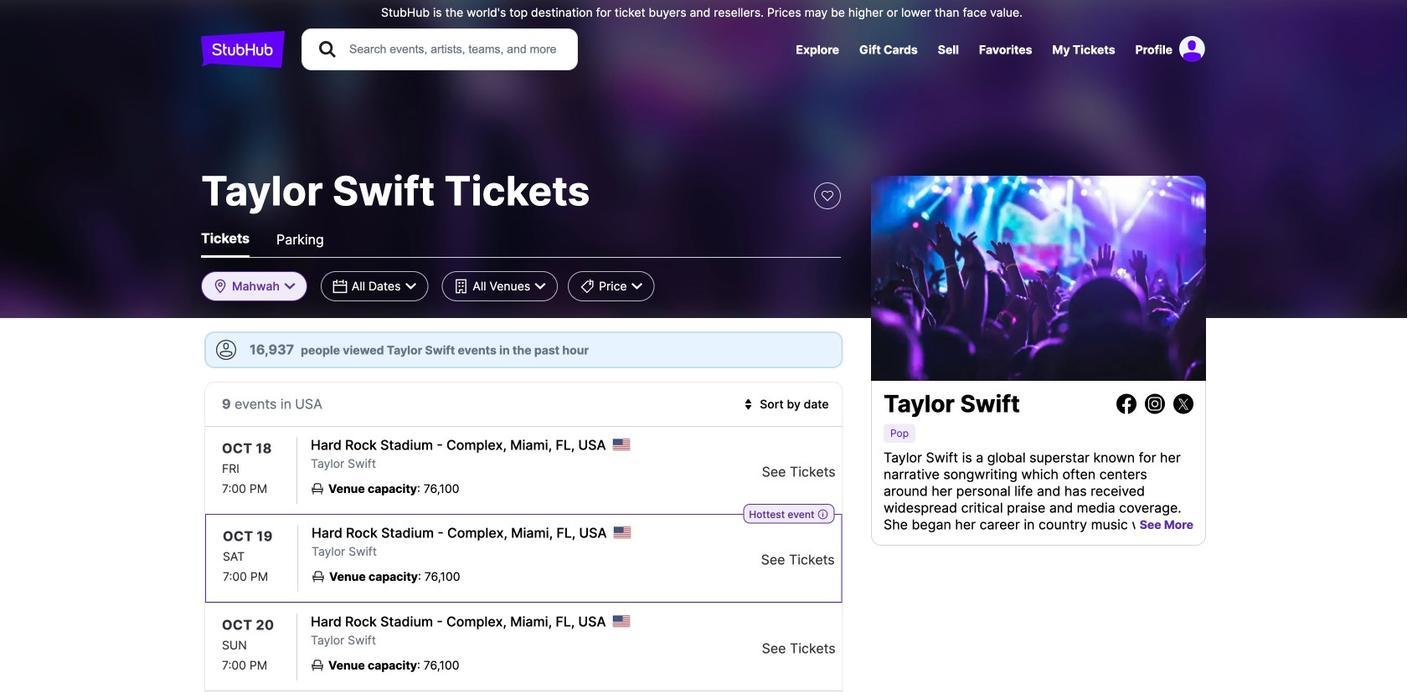 Task type: describe. For each thing, give the bounding box(es) containing it.
0 vertical spatial us national flag image
[[613, 439, 631, 451]]

view twitter page for taylor swift image
[[1174, 394, 1194, 414]]



Task type: vqa. For each thing, say whether or not it's contained in the screenshot.
first • from right
no



Task type: locate. For each thing, give the bounding box(es) containing it.
2 vertical spatial us national flag image
[[613, 616, 631, 628]]

Search events, artists, teams, and more field
[[348, 40, 562, 59]]

taylor swift image
[[871, 176, 1207, 381]]

view instagram page for taylor swift image
[[1145, 394, 1165, 414]]

None field
[[201, 271, 307, 302], [321, 271, 429, 302], [442, 271, 558, 302], [568, 271, 655, 302], [201, 271, 307, 302], [321, 271, 429, 302], [442, 271, 558, 302], [568, 271, 655, 302]]

stubhub image
[[201, 28, 285, 70]]

view facebook page for taylor swift image
[[1117, 394, 1137, 414]]

us national flag image
[[613, 439, 631, 451], [614, 527, 631, 539], [613, 616, 631, 628]]

1 vertical spatial us national flag image
[[614, 527, 631, 539]]

tooltip image
[[817, 509, 829, 521]]



